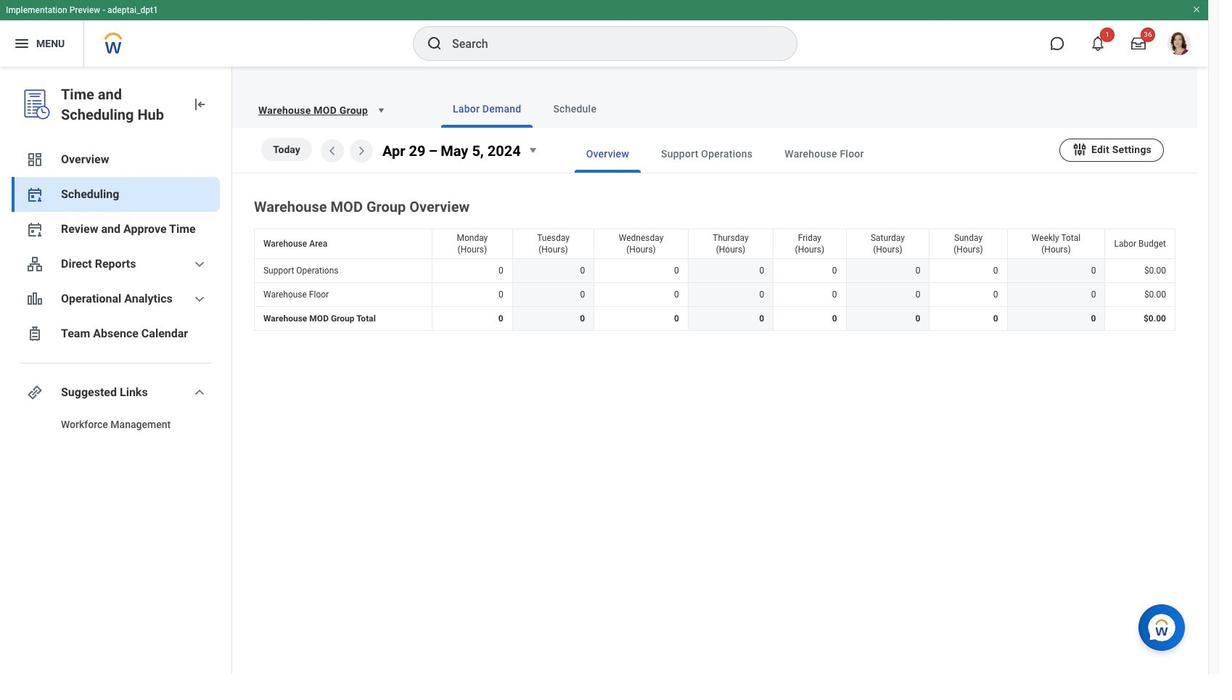 Task type: vqa. For each thing, say whether or not it's contained in the screenshot.
3rd chevron down small Image from the bottom of the navigation pane region
yes



Task type: locate. For each thing, give the bounding box(es) containing it.
0 horizontal spatial caret down small image
[[374, 103, 388, 118]]

profile logan mcneil image
[[1168, 32, 1191, 58]]

close environment banner image
[[1192, 5, 1201, 14]]

dashboard image
[[26, 151, 44, 168]]

chevron down small image
[[191, 255, 208, 273], [191, 290, 208, 308]]

chart image
[[26, 290, 44, 308]]

1 vertical spatial caret down small image
[[524, 142, 541, 159]]

1 vertical spatial chevron down small image
[[191, 290, 208, 308]]

2 chevron down small image from the top
[[191, 290, 208, 308]]

1 chevron down small image from the top
[[191, 255, 208, 273]]

banner
[[0, 0, 1208, 67]]

time and scheduling hub element
[[61, 84, 179, 125]]

calendar user solid image
[[26, 186, 44, 203]]

chevron down small image
[[191, 384, 208, 401]]

caret down small image
[[374, 103, 388, 118], [524, 142, 541, 159]]

navigation pane region
[[0, 67, 232, 674]]

tab panel
[[232, 128, 1198, 334]]

0 vertical spatial tab list
[[412, 90, 1180, 128]]

search image
[[426, 35, 443, 52]]

chevron right small image
[[353, 142, 370, 160]]

0 vertical spatial chevron down small image
[[191, 255, 208, 273]]

1 vertical spatial tab list
[[546, 135, 1060, 173]]

0 vertical spatial caret down small image
[[374, 103, 388, 118]]

view team image
[[26, 255, 44, 273]]

tab list
[[412, 90, 1180, 128], [546, 135, 1060, 173]]



Task type: describe. For each thing, give the bounding box(es) containing it.
task timeoff image
[[26, 325, 44, 343]]

chevron down small image for view team image
[[191, 255, 208, 273]]

justify image
[[13, 35, 30, 52]]

chevron left small image
[[324, 142, 341, 160]]

inbox large image
[[1131, 36, 1146, 51]]

Search Workday  search field
[[452, 28, 767, 60]]

calendar user solid image
[[26, 221, 44, 238]]

link image
[[26, 384, 44, 401]]

configure image
[[1072, 141, 1088, 157]]

1 horizontal spatial caret down small image
[[524, 142, 541, 159]]

notifications large image
[[1091, 36, 1105, 51]]

chevron down small image for chart icon
[[191, 290, 208, 308]]

transformation import image
[[191, 96, 208, 113]]



